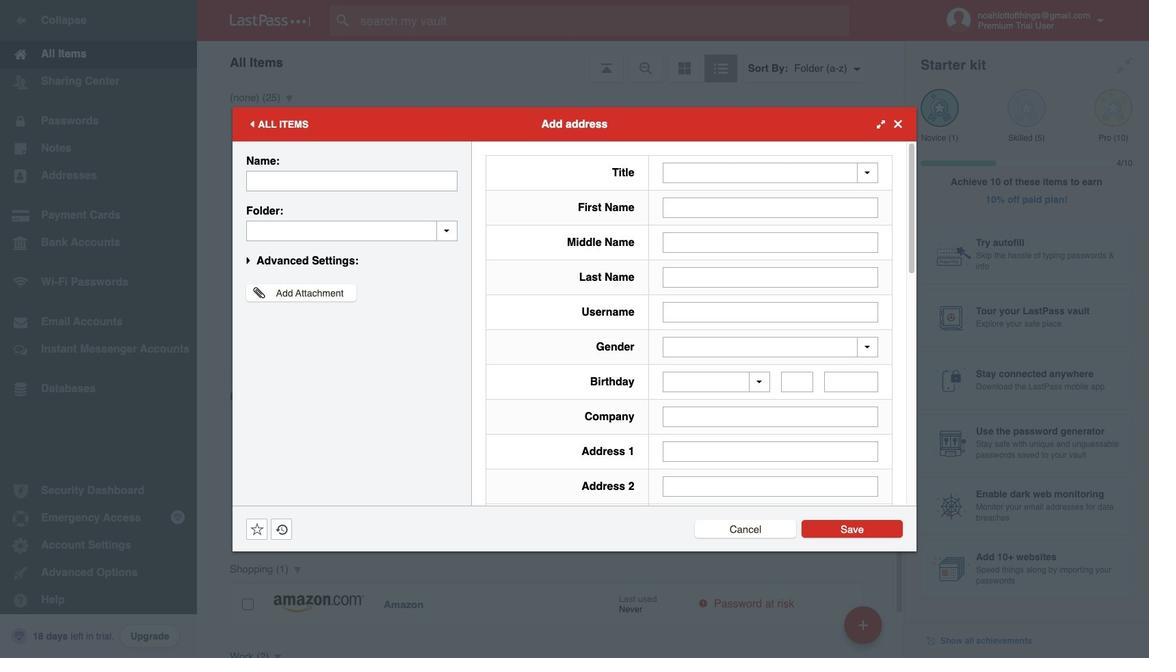 Task type: describe. For each thing, give the bounding box(es) containing it.
main navigation navigation
[[0, 0, 197, 659]]

lastpass image
[[230, 14, 311, 27]]



Task type: locate. For each thing, give the bounding box(es) containing it.
dialog
[[233, 107, 917, 659]]

search my vault text field
[[330, 5, 877, 36]]

None text field
[[663, 267, 879, 288], [663, 442, 879, 463], [663, 477, 879, 497], [663, 267, 879, 288], [663, 442, 879, 463], [663, 477, 879, 497]]

new item image
[[859, 621, 868, 631]]

new item navigation
[[840, 603, 891, 659]]

vault options navigation
[[197, 41, 905, 82]]

None text field
[[246, 171, 458, 191], [663, 197, 879, 218], [246, 221, 458, 241], [663, 232, 879, 253], [663, 302, 879, 323], [782, 372, 814, 393], [825, 372, 879, 393], [663, 407, 879, 428], [246, 171, 458, 191], [663, 197, 879, 218], [246, 221, 458, 241], [663, 232, 879, 253], [663, 302, 879, 323], [782, 372, 814, 393], [825, 372, 879, 393], [663, 407, 879, 428]]

Search search field
[[330, 5, 877, 36]]



Task type: vqa. For each thing, say whether or not it's contained in the screenshot.
'Main navigation' navigation
yes



